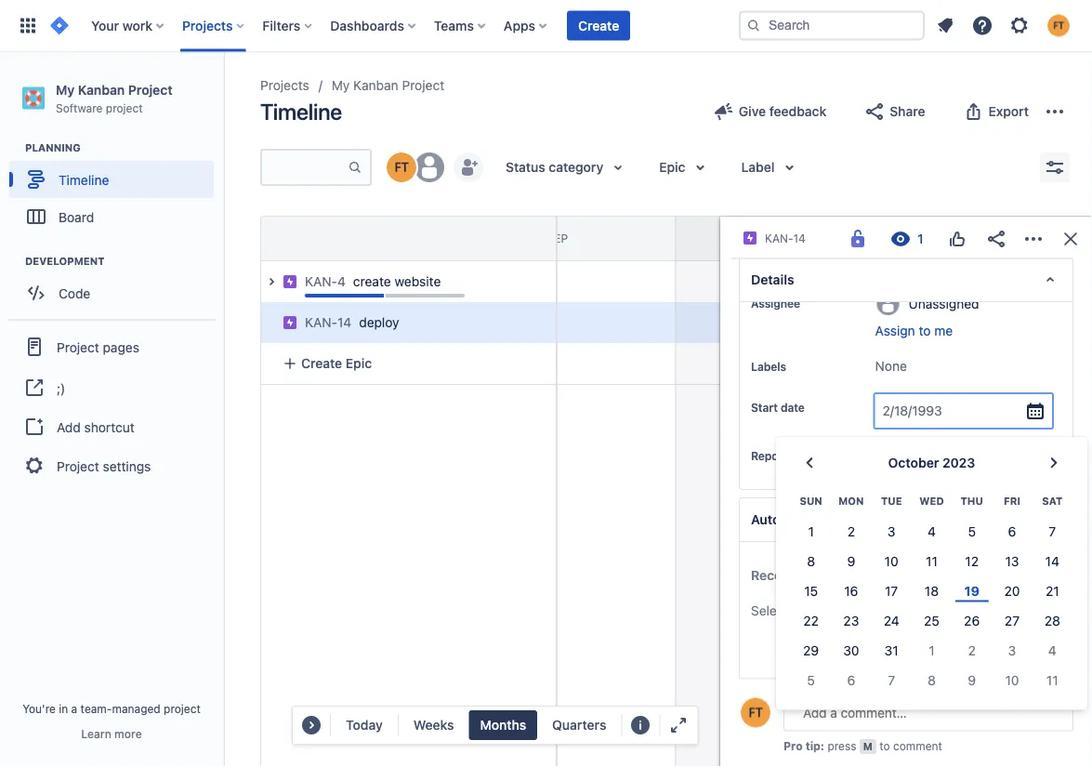 Task type: vqa. For each thing, say whether or not it's contained in the screenshot.
Export BUTTON
yes



Task type: describe. For each thing, give the bounding box(es) containing it.
1 vertical spatial 5 button
[[791, 665, 832, 695]]

automation element
[[739, 498, 1074, 542]]

weeks button
[[402, 711, 465, 740]]

share
[[890, 104, 926, 119]]

create for create epic
[[301, 356, 342, 371]]

projects for the projects popup button
[[182, 18, 233, 33]]

row containing 29
[[791, 636, 1073, 665]]

teams button
[[429, 11, 493, 40]]

6 for right 6 "button"
[[1009, 523, 1017, 539]]

kan-4 link
[[305, 273, 346, 291]]

25 button
[[912, 606, 952, 636]]

0 vertical spatial 7 button
[[1033, 516, 1073, 546]]

group containing project pages
[[7, 319, 216, 492]]

assign to me
[[876, 323, 953, 339]]

Search timeline text field
[[262, 151, 348, 184]]

row containing 5
[[791, 665, 1073, 695]]

0 horizontal spatial 4
[[338, 274, 346, 289]]

25
[[925, 613, 940, 628]]

0 vertical spatial 8 button
[[791, 546, 832, 576]]

comment
[[894, 740, 943, 753]]

24 button
[[872, 606, 912, 636]]

0 vertical spatial 2 button
[[832, 516, 872, 546]]

my kanban project link
[[332, 74, 445, 97]]

17
[[886, 583, 899, 598]]

development
[[25, 255, 105, 268]]

project settings link
[[7, 446, 216, 487]]

label
[[742, 160, 775, 175]]

give feedback button
[[702, 97, 838, 126]]

epic inside dropdown button
[[660, 160, 686, 175]]

status category button
[[495, 153, 641, 182]]

give feedback
[[739, 104, 827, 119]]

1 horizontal spatial 10 button
[[993, 665, 1033, 695]]

sat
[[1043, 496, 1063, 508]]

16 button
[[832, 576, 872, 606]]

your work button
[[86, 11, 171, 40]]

21 button
[[1033, 576, 1073, 606]]

1 horizontal spatial project
[[164, 702, 201, 715]]

1 horizontal spatial 6 button
[[993, 516, 1033, 546]]

1 for the bottom 1 "button"
[[929, 642, 935, 658]]

search image
[[747, 18, 762, 33]]

planning
[[25, 142, 81, 154]]

13 button
[[993, 546, 1033, 576]]

kan- for kan-14 deploy
[[305, 315, 338, 330]]

18
[[925, 583, 939, 598]]

12 button
[[952, 546, 993, 576]]

status
[[506, 160, 546, 175]]

automation
[[751, 512, 824, 527]]

19
[[965, 583, 980, 598]]

development image
[[3, 250, 25, 273]]

1 vertical spatial 4
[[928, 523, 936, 539]]

kan- for kan-14
[[765, 232, 794, 245]]

1 horizontal spatial kan-14 link
[[765, 229, 806, 248]]

funky town image
[[387, 153, 417, 182]]

your
[[91, 18, 119, 33]]

your profile and settings image
[[1048, 14, 1070, 37]]

0 vertical spatial epic image
[[743, 231, 758, 246]]

1 vertical spatial 7 button
[[872, 665, 912, 695]]

23 button
[[832, 606, 872, 636]]

31 button
[[872, 636, 912, 665]]

jira software image
[[48, 14, 71, 37]]

banner containing your work
[[0, 0, 1093, 52]]

next month, november 2023 image
[[1043, 452, 1066, 474]]

Search field
[[739, 11, 925, 40]]

code link
[[9, 275, 214, 312]]

project left pages
[[57, 339, 99, 355]]

sidebar navigation image
[[203, 74, 244, 112]]

2023
[[943, 455, 976, 471]]

a
[[71, 702, 77, 715]]

24
[[884, 613, 900, 628]]

pro
[[784, 740, 803, 753]]

unassigned
[[909, 296, 980, 311]]

mon
[[839, 496, 865, 508]]

your work
[[91, 18, 153, 33]]

12
[[966, 553, 979, 569]]

learn
[[81, 727, 111, 740]]

sun
[[800, 496, 823, 508]]

timeline inside planning group
[[59, 172, 109, 187]]

1 horizontal spatial 3
[[1009, 642, 1017, 658]]

export
[[989, 104, 1030, 119]]

actions image
[[1023, 228, 1045, 250]]

october 2023
[[889, 455, 976, 471]]

assign to me button
[[876, 322, 1055, 340]]

create for create
[[579, 18, 620, 33]]

23
[[844, 613, 860, 628]]

deploy
[[359, 315, 400, 330]]

pro tip: press m to comment
[[784, 740, 943, 753]]

project inside my kanban project software project
[[128, 82, 173, 97]]

my kanban project
[[332, 78, 445, 93]]

sep
[[547, 232, 568, 245]]

7 for the bottommost 7 'button'
[[888, 672, 896, 688]]

0 vertical spatial 5 button
[[952, 516, 993, 546]]

work
[[122, 18, 153, 33]]

0 vertical spatial timeline
[[260, 99, 342, 125]]

unassigned image
[[415, 153, 445, 182]]

learn more
[[81, 727, 142, 740]]

code
[[59, 285, 90, 301]]

5 for the 5 button to the bottom
[[808, 672, 816, 688]]

nov
[[1028, 232, 1052, 245]]

1 horizontal spatial 8
[[928, 672, 936, 688]]

label button
[[731, 153, 812, 182]]

;)
[[57, 380, 65, 396]]

more
[[114, 727, 142, 740]]

share image
[[864, 100, 887, 123]]

notifications image
[[935, 14, 957, 37]]

board link
[[9, 198, 214, 235]]

months button
[[469, 711, 537, 740]]

kanban for my kanban project software project
[[78, 82, 125, 97]]

15 button
[[791, 576, 832, 606]]

10 for 10 button to the right
[[1006, 672, 1020, 688]]

0 horizontal spatial 6 button
[[832, 665, 872, 695]]

wed
[[920, 496, 945, 508]]

1 vertical spatial kan-14 link
[[305, 313, 352, 332]]

26 button
[[952, 606, 993, 636]]

14 button
[[1033, 546, 1073, 576]]

Add a comment… field
[[784, 694, 1074, 731]]

close image
[[1060, 228, 1082, 250]]

assign
[[876, 323, 916, 339]]

26
[[965, 613, 981, 628]]

9 for bottommost 9 button
[[969, 672, 977, 688]]

project pages link
[[7, 327, 216, 368]]

0 horizontal spatial 8
[[808, 553, 816, 569]]

development group
[[9, 254, 222, 317]]

teams
[[434, 18, 474, 33]]

0 horizontal spatial 9 button
[[832, 546, 872, 576]]

labels
[[751, 360, 787, 373]]

2 vertical spatial 4
[[1049, 642, 1057, 658]]

project down add on the bottom left of the page
[[57, 458, 99, 474]]

kan-14
[[765, 232, 806, 245]]

28
[[1045, 613, 1061, 628]]

shortcut
[[84, 419, 135, 435]]

1 vertical spatial 9 button
[[952, 665, 993, 695]]

0 vertical spatial 4 button
[[912, 516, 952, 546]]

you're in a team-managed project
[[22, 702, 201, 715]]

16
[[845, 583, 859, 598]]

row containing sun
[[791, 485, 1073, 516]]

enter full screen image
[[668, 714, 690, 737]]

me
[[935, 323, 953, 339]]

today button
[[335, 711, 394, 740]]

0 vertical spatial 11
[[926, 553, 938, 569]]

15
[[805, 583, 819, 598]]



Task type: locate. For each thing, give the bounding box(es) containing it.
projects up sidebar navigation icon
[[182, 18, 233, 33]]

5 button up "12"
[[952, 516, 993, 546]]

create epic button
[[272, 347, 545, 380]]

row down 25
[[791, 636, 1073, 665]]

show child issues image
[[260, 271, 283, 293]]

add shortcut button
[[7, 408, 216, 446]]

1
[[809, 523, 815, 539], [929, 642, 935, 658]]

7 for the topmost 7 'button'
[[1049, 523, 1057, 539]]

row containing 1
[[791, 516, 1073, 546]]

9 for leftmost 9 button
[[848, 553, 856, 569]]

0 horizontal spatial 3 button
[[872, 516, 912, 546]]

october
[[889, 455, 940, 471]]

11 button up '18'
[[912, 546, 952, 576]]

filters
[[263, 18, 301, 33]]

7 button
[[1033, 516, 1073, 546], [872, 665, 912, 695]]

1 horizontal spatial epic
[[660, 160, 686, 175]]

export button
[[952, 97, 1041, 126]]

legend image
[[630, 714, 652, 737]]

1 horizontal spatial 11 button
[[1033, 665, 1073, 695]]

1 vertical spatial 2
[[969, 642, 976, 658]]

epic image left kan-4 link
[[283, 274, 298, 289]]

5 row from the top
[[791, 606, 1073, 636]]

date
[[781, 401, 805, 414]]

tip:
[[806, 740, 825, 753]]

profile image of funky town image
[[741, 698, 771, 728]]

managed
[[112, 702, 161, 715]]

10 up 17
[[885, 553, 899, 569]]

projects inside popup button
[[182, 18, 233, 33]]

29 button
[[791, 636, 832, 665]]

team-
[[81, 702, 112, 715]]

8 up 15
[[808, 553, 816, 569]]

4 down wed
[[928, 523, 936, 539]]

row down october 2023
[[791, 485, 1073, 516]]

1 horizontal spatial 3 button
[[993, 636, 1033, 665]]

3 button
[[872, 516, 912, 546], [993, 636, 1033, 665]]

0 vertical spatial 14
[[794, 232, 806, 245]]

6 button up 13
[[993, 516, 1033, 546]]

projects link
[[260, 74, 310, 97]]

epic image for kan-14 deploy
[[283, 315, 298, 330]]

share image
[[986, 228, 1008, 250]]

4 down 28 button
[[1049, 642, 1057, 658]]

export icon image
[[963, 100, 985, 123]]

kan- left copy link to issue image at the top right of the page
[[765, 232, 794, 245]]

kanban inside my kanban project link
[[354, 78, 399, 93]]

1 vertical spatial to
[[880, 740, 891, 753]]

3 down tue
[[888, 523, 896, 539]]

kan- down kan-4 link
[[305, 315, 338, 330]]

my inside my kanban project software project
[[56, 82, 75, 97]]

banner
[[0, 0, 1093, 52]]

0 horizontal spatial 8 button
[[791, 546, 832, 576]]

row containing 8
[[791, 546, 1073, 576]]

project pages
[[57, 339, 139, 355]]

1 horizontal spatial 2
[[969, 642, 976, 658]]

18 button
[[912, 576, 952, 606]]

to
[[919, 323, 931, 339], [880, 740, 891, 753]]

my for my kanban project software project
[[56, 82, 75, 97]]

5 down thu
[[969, 523, 977, 539]]

to inside button
[[919, 323, 931, 339]]

0 horizontal spatial 11 button
[[912, 546, 952, 576]]

2
[[848, 523, 856, 539], [969, 642, 976, 658]]

kan-
[[765, 232, 794, 245], [305, 274, 338, 289], [305, 315, 338, 330]]

4 button down 28
[[1033, 636, 1073, 665]]

row containing 22
[[791, 606, 1073, 636]]

share button
[[853, 97, 937, 126]]

0 horizontal spatial kan-14 link
[[305, 313, 352, 332]]

7
[[1049, 523, 1057, 539], [888, 672, 896, 688]]

epic image left kan-14
[[743, 231, 758, 246]]

timeline down projects link
[[260, 99, 342, 125]]

1 vertical spatial 10
[[1006, 672, 1020, 688]]

1 horizontal spatial 11
[[1047, 672, 1059, 688]]

30
[[844, 642, 860, 658]]

epic image
[[743, 231, 758, 246], [283, 274, 298, 289], [283, 315, 298, 330]]

6 row from the top
[[791, 636, 1073, 665]]

6 down 30 "button"
[[848, 672, 856, 688]]

1 horizontal spatial 1 button
[[912, 636, 952, 665]]

0 vertical spatial 10 button
[[872, 546, 912, 576]]

8 button down 25 button
[[912, 665, 952, 695]]

oct
[[787, 232, 811, 245]]

to right m
[[880, 740, 891, 753]]

1 vertical spatial 8
[[928, 672, 936, 688]]

11 button down 28 button
[[1033, 665, 1073, 695]]

filters button
[[257, 11, 319, 40]]

category
[[549, 160, 604, 175]]

0 vertical spatial project
[[106, 101, 143, 114]]

9 button up 16
[[832, 546, 872, 576]]

0 vertical spatial 10
[[885, 553, 899, 569]]

0 horizontal spatial kanban
[[78, 82, 125, 97]]

you're
[[22, 702, 56, 715]]

0 vertical spatial 7
[[1049, 523, 1057, 539]]

software
[[56, 101, 103, 114]]

my for my kanban project
[[332, 78, 350, 93]]

kanban down primary element
[[354, 78, 399, 93]]

row down '18'
[[791, 606, 1073, 636]]

today
[[346, 718, 383, 733]]

0 horizontal spatial 10
[[885, 553, 899, 569]]

14 up 21
[[1046, 553, 1060, 569]]

add
[[57, 419, 81, 435]]

14 for kan-14 deploy
[[338, 315, 352, 330]]

4 button down wed
[[912, 516, 952, 546]]

6 button down 30
[[832, 665, 872, 695]]

8 up add a comment… field
[[928, 672, 936, 688]]

settings image
[[1009, 14, 1031, 37]]

0 vertical spatial 11 button
[[912, 546, 952, 576]]

1 vertical spatial 6
[[848, 672, 856, 688]]

1 vertical spatial 5
[[808, 672, 816, 688]]

kan-14 link up details
[[765, 229, 806, 248]]

8 button up 15
[[791, 546, 832, 576]]

1 row from the top
[[791, 485, 1073, 516]]

1 vertical spatial 1
[[929, 642, 935, 658]]

5 button down 29
[[791, 665, 832, 695]]

create inside create epic button
[[301, 356, 342, 371]]

3 button down 27
[[993, 636, 1033, 665]]

tue
[[882, 496, 903, 508]]

1 down sun
[[809, 523, 815, 539]]

7 button down sat
[[1033, 516, 1073, 546]]

add people image
[[458, 156, 480, 179]]

m
[[864, 741, 873, 753]]

1 vertical spatial timeline
[[59, 172, 109, 187]]

1 horizontal spatial 1
[[929, 642, 935, 658]]

1 horizontal spatial 2 button
[[952, 636, 993, 665]]

row group
[[791, 516, 1073, 695]]

1 vertical spatial 1 button
[[912, 636, 952, 665]]

none
[[876, 359, 908, 374]]

11 up '18'
[[926, 553, 938, 569]]

project right the software
[[106, 101, 143, 114]]

1 horizontal spatial 6
[[1009, 523, 1017, 539]]

1 down 25 button
[[929, 642, 935, 658]]

create right apps dropdown button
[[579, 18, 620, 33]]

10 button down 27 button
[[993, 665, 1033, 695]]

1 horizontal spatial 9 button
[[952, 665, 993, 695]]

months
[[480, 718, 526, 733]]

help image
[[972, 14, 994, 37]]

dashboards
[[330, 18, 404, 33]]

1 horizontal spatial to
[[919, 323, 931, 339]]

13
[[1006, 553, 1020, 569]]

4 row from the top
[[791, 576, 1073, 606]]

7 down '31' button
[[888, 672, 896, 688]]

row down 31 at the right
[[791, 665, 1073, 695]]

0 horizontal spatial 6
[[848, 672, 856, 688]]

kan-14 deploy
[[305, 315, 400, 330]]

0 horizontal spatial 2
[[848, 523, 856, 539]]

1 horizontal spatial my
[[332, 78, 350, 93]]

11 down 28 button
[[1047, 672, 1059, 688]]

kan-4 create website
[[305, 274, 441, 289]]

1 button down sun
[[791, 516, 832, 546]]

epic image down show child issues image
[[283, 315, 298, 330]]

projects
[[182, 18, 233, 33], [260, 78, 310, 93]]

in
[[59, 702, 68, 715]]

0 vertical spatial 5
[[969, 523, 977, 539]]

5 for the 5 button to the top
[[969, 523, 977, 539]]

1 for leftmost 1 "button"
[[809, 523, 815, 539]]

1 horizontal spatial 5
[[969, 523, 977, 539]]

0 vertical spatial kan-14 link
[[765, 229, 806, 248]]

row group containing 1
[[791, 516, 1073, 695]]

vote options: no one has voted for this issue yet. image
[[947, 228, 969, 250]]

epic inside button
[[346, 356, 372, 371]]

feedback
[[770, 104, 827, 119]]

3 button down tue
[[872, 516, 912, 546]]

3
[[888, 523, 896, 539], [1009, 642, 1017, 658]]

appswitcher icon image
[[17, 14, 39, 37]]

quarters
[[552, 718, 606, 733]]

row containing 15
[[791, 576, 1073, 606]]

assignee
[[751, 297, 801, 310]]

epic
[[660, 160, 686, 175], [346, 356, 372, 371]]

projects for projects link
[[260, 78, 310, 93]]

0 vertical spatial 2
[[848, 523, 856, 539]]

31
[[885, 642, 899, 658]]

11
[[926, 553, 938, 569], [1047, 672, 1059, 688]]

5 down 29 button
[[808, 672, 816, 688]]

2 vertical spatial kan-
[[305, 315, 338, 330]]

1 horizontal spatial 10
[[1006, 672, 1020, 688]]

kan-14 link down kan-4 link
[[305, 313, 352, 332]]

9
[[848, 553, 856, 569], [969, 672, 977, 688]]

weeks
[[413, 718, 454, 733]]

4 left create
[[338, 274, 346, 289]]

1 button down 25
[[912, 636, 952, 665]]

0 horizontal spatial projects
[[182, 18, 233, 33]]

1 vertical spatial create
[[301, 356, 342, 371]]

1 vertical spatial epic
[[346, 356, 372, 371]]

0 horizontal spatial 14
[[338, 315, 352, 330]]

october 2023 grid
[[791, 485, 1073, 695]]

to left me
[[919, 323, 931, 339]]

learn more button
[[81, 726, 142, 741]]

create
[[579, 18, 620, 33], [301, 356, 342, 371]]

start
[[751, 401, 778, 414]]

1 vertical spatial 6 button
[[832, 665, 872, 695]]

epic down the kan-14 deploy
[[346, 356, 372, 371]]

kan- right show child issues image
[[305, 274, 338, 289]]

9 button
[[832, 546, 872, 576], [952, 665, 993, 695]]

0 horizontal spatial 11
[[926, 553, 938, 569]]

2 button down 26 on the bottom
[[952, 636, 993, 665]]

0 vertical spatial 3 button
[[872, 516, 912, 546]]

0 horizontal spatial 2 button
[[832, 516, 872, 546]]

1 vertical spatial 10 button
[[993, 665, 1033, 695]]

board
[[59, 209, 94, 224]]

kanban
[[354, 78, 399, 93], [78, 82, 125, 97]]

2 horizontal spatial 14
[[1046, 553, 1060, 569]]

group
[[7, 319, 216, 492]]

project down "work"
[[128, 82, 173, 97]]

1 horizontal spatial 5 button
[[952, 516, 993, 546]]

assignee pin to top image
[[804, 296, 819, 311]]

9 up add a comment… field
[[969, 672, 977, 688]]

1 vertical spatial 2 button
[[952, 636, 993, 665]]

0 horizontal spatial my
[[56, 82, 75, 97]]

7 down sat
[[1049, 523, 1057, 539]]

epic image for kan-4 create website
[[283, 274, 298, 289]]

0 vertical spatial 3
[[888, 523, 896, 539]]

timeline link
[[9, 161, 214, 198]]

project right managed
[[164, 702, 201, 715]]

kanban for my kanban project
[[354, 78, 399, 93]]

previous month, september 2023 image
[[799, 452, 821, 474]]

6 for left 6 "button"
[[848, 672, 856, 688]]

fri
[[1005, 496, 1021, 508]]

3 row from the top
[[791, 546, 1073, 576]]

0 vertical spatial 6
[[1009, 523, 1017, 539]]

reporter
[[751, 449, 799, 462]]

10 down 27 button
[[1006, 672, 1020, 688]]

primary element
[[11, 0, 739, 52]]

create inside create button
[[579, 18, 620, 33]]

copy link to issue image
[[803, 231, 817, 245]]

7 button down 31 at the right
[[872, 665, 912, 695]]

start date
[[751, 401, 805, 414]]

1 vertical spatial project
[[164, 702, 201, 715]]

1 vertical spatial 3 button
[[993, 636, 1033, 665]]

19 button
[[952, 576, 993, 606]]

kan- for kan-4 create website
[[305, 274, 338, 289]]

kanban inside my kanban project software project
[[78, 82, 125, 97]]

0 horizontal spatial to
[[880, 740, 891, 753]]

create button
[[567, 11, 631, 40]]

add shortcut
[[57, 419, 135, 435]]

0 vertical spatial 9
[[848, 553, 856, 569]]

2 row from the top
[[791, 516, 1073, 546]]

14 up details
[[794, 232, 806, 245]]

jira software image
[[48, 14, 71, 37]]

0 horizontal spatial 9
[[848, 553, 856, 569]]

2 down 26 button
[[969, 642, 976, 658]]

row up '18'
[[791, 546, 1073, 576]]

kanban up the software
[[78, 82, 125, 97]]

6 down fri
[[1009, 523, 1017, 539]]

create down the kan-14 deploy
[[301, 356, 342, 371]]

quarters button
[[541, 711, 618, 740]]

0 vertical spatial 6 button
[[993, 516, 1033, 546]]

projects down filters popup button on the top of the page
[[260, 78, 310, 93]]

2 vertical spatial epic image
[[283, 315, 298, 330]]

1 horizontal spatial 14
[[794, 232, 806, 245]]

view settings image
[[1044, 156, 1067, 179]]

10 button up 17
[[872, 546, 912, 576]]

3 down 27 button
[[1009, 642, 1017, 658]]

9 up 16
[[848, 553, 856, 569]]

row up 25
[[791, 576, 1073, 606]]

project down teams
[[402, 78, 445, 93]]

row down wed
[[791, 516, 1073, 546]]

1 horizontal spatial 4 button
[[1033, 636, 1073, 665]]

10
[[885, 553, 899, 569], [1006, 672, 1020, 688]]

30 button
[[832, 636, 872, 665]]

20 button
[[993, 576, 1033, 606]]

14 for kan-14
[[794, 232, 806, 245]]

10 for the top 10 button
[[885, 553, 899, 569]]

details element
[[739, 258, 1074, 302]]

0 horizontal spatial 1 button
[[791, 516, 832, 546]]

9 button down 26 button
[[952, 665, 993, 695]]

0 vertical spatial to
[[919, 323, 931, 339]]

1 vertical spatial 3
[[1009, 642, 1017, 658]]

1 horizontal spatial kanban
[[354, 78, 399, 93]]

2 button down mon
[[832, 516, 872, 546]]

1 vertical spatial 14
[[338, 315, 352, 330]]

1 horizontal spatial 7 button
[[1033, 516, 1073, 546]]

project inside my kanban project software project
[[106, 101, 143, 114]]

planning group
[[9, 141, 222, 241]]

epic button
[[648, 153, 723, 182]]

2 button
[[832, 516, 872, 546], [952, 636, 993, 665]]

0 horizontal spatial 7
[[888, 672, 896, 688]]

28 button
[[1033, 606, 1073, 636]]

0 vertical spatial 1 button
[[791, 516, 832, 546]]

0 vertical spatial kan-
[[765, 232, 794, 245]]

27 button
[[993, 606, 1033, 636]]

2 down mon
[[848, 523, 856, 539]]

0 horizontal spatial 3
[[888, 523, 896, 539]]

1 vertical spatial 4 button
[[1033, 636, 1073, 665]]

labels pin to top image
[[790, 359, 805, 374]]

14 left deploy
[[338, 315, 352, 330]]

project
[[402, 78, 445, 93], [128, 82, 173, 97], [57, 339, 99, 355], [57, 458, 99, 474]]

my
[[332, 78, 350, 93], [56, 82, 75, 97]]

0 vertical spatial create
[[579, 18, 620, 33]]

my up the software
[[56, 82, 75, 97]]

14 inside button
[[1046, 553, 1060, 569]]

0 horizontal spatial 5 button
[[791, 665, 832, 695]]

my right projects link
[[332, 78, 350, 93]]

0 vertical spatial 9 button
[[832, 546, 872, 576]]

7 row from the top
[[791, 665, 1073, 695]]

1 horizontal spatial 4
[[928, 523, 936, 539]]

1 vertical spatial projects
[[260, 78, 310, 93]]

0 horizontal spatial 1
[[809, 523, 815, 539]]

status category
[[506, 160, 604, 175]]

1 vertical spatial 9
[[969, 672, 977, 688]]

project settings
[[57, 458, 151, 474]]

1 horizontal spatial timeline
[[260, 99, 342, 125]]

1 vertical spatial 7
[[888, 672, 896, 688]]

10 button
[[872, 546, 912, 576], [993, 665, 1033, 695]]

1 horizontal spatial 8 button
[[912, 665, 952, 695]]

timeline up board
[[59, 172, 109, 187]]

27
[[1005, 613, 1020, 628]]

1 vertical spatial 8 button
[[912, 665, 952, 695]]

row
[[791, 485, 1073, 516], [791, 516, 1073, 546], [791, 546, 1073, 576], [791, 576, 1073, 606], [791, 606, 1073, 636], [791, 636, 1073, 665], [791, 665, 1073, 695]]

;) link
[[7, 368, 216, 408]]

planning image
[[3, 137, 25, 159]]

epic left label
[[660, 160, 686, 175]]



